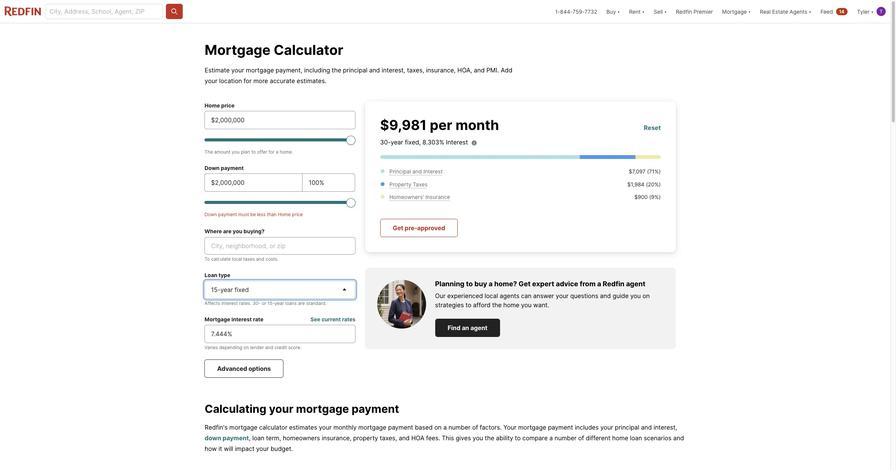 Task type: describe. For each thing, give the bounding box(es) containing it.
1-844-759-7732 link
[[555, 8, 597, 15]]

find
[[448, 324, 460, 332]]

insurance, inside estimate your mortgage payment, including the principal and interest, taxes, insurance, hoa, and pmi. add your location for more accurate estimates.
[[426, 66, 456, 74]]

estimate your mortgage payment, including the principal and interest, taxes, insurance, hoa, and pmi. add your location for more accurate estimates.
[[205, 66, 512, 85]]

to
[[205, 256, 210, 262]]

than
[[267, 212, 277, 217]]

year for 15-
[[220, 286, 233, 294]]

▾ for buy ▾
[[617, 8, 620, 15]]

to right plan
[[251, 149, 256, 155]]

you left buying?
[[233, 228, 242, 235]]

questions
[[570, 292, 598, 300]]

2 loan from the left
[[630, 435, 642, 442]]

location
[[219, 77, 242, 85]]

0 horizontal spatial home
[[205, 102, 220, 109]]

your inside ', loan term, homeowners insurance, property taxes, and hoa fees. this gives you the ability to compare a number of different home loan scenarios and how it will impact your budget.'
[[256, 445, 269, 453]]

mortgage up estimates
[[296, 402, 349, 416]]

find an agent
[[448, 324, 487, 332]]

mortgage ▾
[[722, 8, 751, 15]]

year for 30-
[[391, 138, 403, 146]]

and inside the our experienced local agents can answer your questions and guide you on strategies to afford the home you want.
[[600, 292, 611, 300]]

844-
[[560, 8, 573, 15]]

can
[[521, 292, 531, 300]]

mortgage interest rate
[[205, 316, 263, 323]]

2 vertical spatial year
[[275, 301, 284, 306]]

1 horizontal spatial home
[[278, 212, 291, 217]]

mortgage for mortgage interest rate
[[205, 316, 230, 323]]

how
[[205, 445, 217, 453]]

redfin premier
[[676, 8, 713, 15]]

offer
[[257, 149, 267, 155]]

estimates
[[289, 424, 317, 432]]

must
[[238, 212, 249, 217]]

the inside the our experienced local agents can answer your questions and guide you on strategies to afford the home you want.
[[492, 301, 502, 309]]

homeowners
[[283, 435, 320, 442]]

real
[[760, 8, 771, 15]]

planning to buy a home? get expert advice from a redfin agent
[[435, 280, 645, 288]]

,
[[249, 435, 251, 442]]

redfin inside redfin premier button
[[676, 8, 692, 15]]

calculator
[[274, 42, 343, 58]]

mortgage inside estimate your mortgage payment, including the principal and interest, taxes, insurance, hoa, and pmi. add your location for more accurate estimates.
[[246, 66, 274, 74]]

premier
[[694, 8, 713, 15]]

insurance, inside ', loan term, homeowners insurance, property taxes, and hoa fees. this gives you the ability to compare a number of different home loan scenarios and how it will impact your budget.'
[[322, 435, 351, 442]]

▾ for mortgage ▾
[[748, 8, 751, 15]]

less
[[257, 212, 266, 217]]

property
[[389, 181, 411, 187]]

agent image
[[377, 280, 426, 329]]

payment down amount
[[221, 165, 244, 171]]

pre-
[[405, 224, 417, 232]]

the inside ', loan term, homeowners insurance, property taxes, and hoa fees. this gives you the ability to compare a number of different home loan scenarios and how it will impact your budget.'
[[485, 435, 494, 442]]

on inside the our experienced local agents can answer your questions and guide you on strategies to afford the home you want.
[[643, 292, 650, 300]]

rent ▾ button
[[624, 0, 649, 23]]

our
[[435, 292, 446, 300]]

month
[[456, 117, 499, 134]]

accurate
[[270, 77, 295, 85]]

to inside ', loan term, homeowners insurance, property taxes, and hoa fees. this gives you the ability to compare a number of different home loan scenarios and how it will impact your budget.'
[[515, 435, 521, 442]]

down payment
[[205, 165, 244, 171]]

guide
[[613, 292, 629, 300]]

sell ▾
[[654, 8, 667, 15]]

pmi.
[[486, 66, 499, 74]]

calculate
[[211, 256, 231, 262]]

includes
[[575, 424, 599, 432]]

your
[[503, 424, 516, 432]]

$900
[[634, 194, 648, 200]]

$900 (9%)
[[634, 194, 661, 200]]

mortgage ▾ button
[[718, 0, 755, 23]]

factors.
[[480, 424, 502, 432]]

number inside redfin's mortgage calculator estimates your monthly mortgage payment based on a number of factors. your mortgage payment includes your principal and interest, down payment
[[448, 424, 470, 432]]

taxes, inside estimate your mortgage payment, including the principal and interest, taxes, insurance, hoa, and pmi. add your location for more accurate estimates.
[[407, 66, 424, 74]]

principal
[[389, 168, 411, 175]]

loan type
[[205, 272, 230, 278]]

0 vertical spatial price
[[221, 102, 234, 109]]

varies
[[205, 345, 218, 351]]

redfin's
[[205, 424, 228, 432]]

affects
[[205, 301, 220, 306]]

▾ for tyler ▾
[[871, 8, 874, 15]]

▾ for sell ▾
[[664, 8, 667, 15]]

it
[[218, 445, 222, 453]]

home.
[[280, 149, 293, 155]]

home inside ', loan term, homeowners insurance, property taxes, and hoa fees. this gives you the ability to compare a number of different home loan scenarios and how it will impact your budget.'
[[612, 435, 628, 442]]

redfin's mortgage calculator estimates your monthly mortgage payment based on a number of factors. your mortgage payment includes your principal and interest, down payment
[[205, 424, 677, 442]]

get pre-approved
[[393, 224, 445, 232]]

of inside redfin's mortgage calculator estimates your monthly mortgage payment based on a number of factors. your mortgage payment includes your principal and interest, down payment
[[472, 424, 478, 432]]

City, Address, School, Agent, ZIP search field
[[45, 4, 163, 19]]

a left home.
[[276, 149, 278, 155]]

real estate agents ▾
[[760, 8, 811, 15]]

impact
[[235, 445, 254, 453]]

payment left "must"
[[218, 212, 237, 217]]

home price
[[205, 102, 234, 109]]

payment up property
[[352, 402, 399, 416]]

standard.
[[306, 301, 327, 306]]

homeowners'
[[389, 194, 424, 200]]

mortgage up property
[[358, 424, 386, 432]]

different
[[586, 435, 610, 442]]

options
[[248, 365, 271, 373]]

calculator
[[259, 424, 287, 432]]

the
[[205, 149, 213, 155]]

0 horizontal spatial on
[[243, 345, 249, 351]]

interest, inside estimate your mortgage payment, including the principal and interest, taxes, insurance, hoa, and pmi. add your location for more accurate estimates.
[[382, 66, 405, 74]]

buy ▾ button
[[606, 0, 620, 23]]

interest, inside redfin's mortgage calculator estimates your monthly mortgage payment based on a number of factors. your mortgage payment includes your principal and interest, down payment
[[654, 424, 677, 432]]

you right guide at the bottom
[[630, 292, 641, 300]]

(71%)
[[647, 168, 661, 175]]

(20%)
[[646, 181, 661, 187]]

$7,097 (71%)
[[629, 168, 661, 175]]

rent
[[629, 8, 641, 15]]

for inside estimate your mortgage payment, including the principal and interest, taxes, insurance, hoa, and pmi. add your location for more accurate estimates.
[[244, 77, 252, 85]]

interest for mortgage
[[231, 316, 252, 323]]

mortgage calculator
[[205, 42, 343, 58]]

where
[[205, 228, 222, 235]]

get pre-approved button
[[380, 219, 458, 237]]

1 vertical spatial are
[[298, 301, 305, 306]]

down for down payment
[[205, 165, 220, 171]]

insurance
[[425, 194, 450, 200]]

hoa
[[411, 435, 424, 442]]

1 vertical spatial 30-
[[253, 301, 261, 306]]

an
[[462, 324, 469, 332]]

advanced options button
[[205, 360, 283, 378]]

mortgage for mortgage ▾
[[722, 8, 747, 15]]

payment up hoa
[[388, 424, 413, 432]]

14
[[839, 9, 844, 14]]

type
[[219, 272, 230, 278]]

advanced options
[[217, 365, 271, 373]]

see current rates link
[[310, 315, 355, 323]]

and inside redfin's mortgage calculator estimates your monthly mortgage payment based on a number of factors. your mortgage payment includes your principal and interest, down payment
[[641, 424, 652, 432]]

redfin premier button
[[671, 0, 718, 23]]

estimate
[[205, 66, 230, 74]]

your inside the our experienced local agents can answer your questions and guide you on strategies to afford the home you want.
[[556, 292, 569, 300]]



Task type: vqa. For each thing, say whether or not it's contained in the screenshot.
the Homes with Price Drops -- -- year-over-year
no



Task type: locate. For each thing, give the bounding box(es) containing it.
▾ for rent ▾
[[642, 8, 645, 15]]

be
[[250, 212, 256, 217]]

down up where
[[205, 212, 217, 217]]

answer
[[533, 292, 554, 300]]

None text field
[[211, 116, 349, 125], [309, 178, 349, 187], [211, 330, 349, 339], [211, 116, 349, 125], [309, 178, 349, 187], [211, 330, 349, 339]]

your down advice
[[556, 292, 569, 300]]

0 vertical spatial get
[[393, 224, 403, 232]]

agent inside button
[[470, 324, 487, 332]]

0 horizontal spatial are
[[223, 228, 231, 235]]

to right "ability"
[[515, 435, 521, 442]]

1 horizontal spatial price
[[292, 212, 303, 217]]

buy ▾ button
[[602, 0, 624, 23]]

a inside ', loan term, homeowners insurance, property taxes, and hoa fees. this gives you the ability to compare a number of different home loan scenarios and how it will impact your budget.'
[[549, 435, 553, 442]]

1 ▾ from the left
[[617, 8, 620, 15]]

1 vertical spatial home
[[278, 212, 291, 217]]

1 horizontal spatial 30-
[[380, 138, 391, 146]]

principal and interest link
[[389, 168, 443, 175]]

to inside the our experienced local agents can answer your questions and guide you on strategies to afford the home you want.
[[466, 301, 471, 309]]

mortgage up more
[[246, 66, 274, 74]]

1 vertical spatial of
[[578, 435, 584, 442]]

0 vertical spatial redfin
[[676, 8, 692, 15]]

year down type
[[220, 286, 233, 294]]

get up the can
[[519, 280, 531, 288]]

down for down payment must be less than home price
[[205, 212, 217, 217]]

or
[[262, 301, 266, 306]]

principal inside estimate your mortgage payment, including the principal and interest, taxes, insurance, hoa, and pmi. add your location for more accurate estimates.
[[343, 66, 367, 74]]

calculating your mortgage payment
[[205, 402, 399, 416]]

redfin left premier
[[676, 8, 692, 15]]

feed
[[821, 8, 833, 15]]

$1,984
[[627, 181, 644, 187]]

planning
[[435, 280, 464, 288]]

advanced
[[217, 365, 247, 373]]

agents
[[790, 8, 807, 15]]

of inside ', loan term, homeowners insurance, property taxes, and hoa fees. this gives you the ability to compare a number of different home loan scenarios and how it will impact your budget.'
[[578, 435, 584, 442]]

2 vertical spatial the
[[485, 435, 494, 442]]

amount
[[214, 149, 230, 155]]

0 vertical spatial down
[[205, 165, 220, 171]]

on up fees.
[[434, 424, 442, 432]]

▾ right buy
[[617, 8, 620, 15]]

you right 'gives' in the bottom right of the page
[[473, 435, 483, 442]]

current
[[322, 316, 341, 323]]

0 vertical spatial year
[[391, 138, 403, 146]]

30- down $9,981 on the left of page
[[380, 138, 391, 146]]

number inside ', loan term, homeowners insurance, property taxes, and hoa fees. this gives you the ability to compare a number of different home loan scenarios and how it will impact your budget.'
[[555, 435, 577, 442]]

6 ▾ from the left
[[871, 8, 874, 15]]

redfin up guide at the bottom
[[603, 280, 624, 288]]

0 horizontal spatial taxes,
[[380, 435, 397, 442]]

to down experienced
[[466, 301, 471, 309]]

agent up guide at the bottom
[[626, 280, 645, 288]]

local up the afford
[[485, 292, 498, 300]]

1 horizontal spatial redfin
[[676, 8, 692, 15]]

0 vertical spatial for
[[244, 77, 252, 85]]

reset
[[644, 124, 661, 131]]

are right where
[[223, 228, 231, 235]]

1 horizontal spatial on
[[434, 424, 442, 432]]

1 horizontal spatial loan
[[630, 435, 642, 442]]

0 horizontal spatial year
[[220, 286, 233, 294]]

afford
[[473, 301, 490, 309]]

1 vertical spatial mortgage
[[205, 42, 270, 58]]

0 vertical spatial are
[[223, 228, 231, 235]]

add
[[501, 66, 512, 74]]

rent ▾ button
[[629, 0, 645, 23]]

0 vertical spatial 15-
[[211, 286, 220, 294]]

1 horizontal spatial are
[[298, 301, 305, 306]]

home right than
[[278, 212, 291, 217]]

costs.
[[266, 256, 279, 262]]

▾ right agents
[[809, 8, 811, 15]]

0 horizontal spatial local
[[232, 256, 242, 262]]

mortgage ▾ button
[[722, 0, 751, 23]]

reset button
[[644, 123, 661, 132]]

0 horizontal spatial of
[[472, 424, 478, 432]]

homeowners' insurance link
[[389, 194, 450, 200]]

0 horizontal spatial redfin
[[603, 280, 624, 288]]

1 vertical spatial number
[[555, 435, 577, 442]]

0 vertical spatial principal
[[343, 66, 367, 74]]

a inside redfin's mortgage calculator estimates your monthly mortgage payment based on a number of factors. your mortgage payment includes your principal and interest, down payment
[[443, 424, 447, 432]]

principal inside redfin's mortgage calculator estimates your monthly mortgage payment based on a number of factors. your mortgage payment includes your principal and interest, down payment
[[615, 424, 639, 432]]

based
[[415, 424, 433, 432]]

payment up will
[[223, 435, 249, 442]]

a up the this
[[443, 424, 447, 432]]

taxes, inside ', loan term, homeowners insurance, property taxes, and hoa fees. this gives you the ability to compare a number of different home loan scenarios and how it will impact your budget.'
[[380, 435, 397, 442]]

1 vertical spatial on
[[243, 345, 249, 351]]

15- right or
[[268, 301, 275, 306]]

0 vertical spatial insurance,
[[426, 66, 456, 74]]

more
[[253, 77, 268, 85]]

1 horizontal spatial agent
[[626, 280, 645, 288]]

down down "the"
[[205, 165, 220, 171]]

1 vertical spatial for
[[269, 149, 275, 155]]

real estate agents ▾ link
[[760, 0, 811, 23]]

0 vertical spatial local
[[232, 256, 242, 262]]

0 horizontal spatial number
[[448, 424, 470, 432]]

number down includes
[[555, 435, 577, 442]]

0 vertical spatial number
[[448, 424, 470, 432]]

get inside get pre-approved button
[[393, 224, 403, 232]]

you inside ', loan term, homeowners insurance, property taxes, and hoa fees. this gives you the ability to compare a number of different home loan scenarios and how it will impact your budget.'
[[473, 435, 483, 442]]

1 horizontal spatial principal
[[615, 424, 639, 432]]

price down location
[[221, 102, 234, 109]]

0 horizontal spatial home
[[503, 301, 519, 309]]

1 vertical spatial interest,
[[654, 424, 677, 432]]

1 vertical spatial redfin
[[603, 280, 624, 288]]

0 horizontal spatial get
[[393, 224, 403, 232]]

price down down payment slider range field
[[292, 212, 303, 217]]

mortgage up compare
[[518, 424, 546, 432]]

of left factors.
[[472, 424, 478, 432]]

local for taxes
[[232, 256, 242, 262]]

our experienced local agents can answer your questions and guide you on strategies to afford the home you want.
[[435, 292, 650, 309]]

on
[[643, 292, 650, 300], [243, 345, 249, 351], [434, 424, 442, 432]]

a right from
[[597, 280, 601, 288]]

agent right an
[[470, 324, 487, 332]]

interest up taxes
[[423, 168, 443, 175]]

30- left or
[[253, 301, 261, 306]]

mortgage up ,
[[229, 424, 257, 432]]

0 horizontal spatial loan
[[252, 435, 264, 442]]

number up 'gives' in the bottom right of the page
[[448, 424, 470, 432]]

loan right ,
[[252, 435, 264, 442]]

2 horizontal spatial on
[[643, 292, 650, 300]]

mortgage up 'estimate'
[[205, 42, 270, 58]]

7732
[[584, 8, 597, 15]]

property taxes
[[389, 181, 427, 187]]

0 vertical spatial 30-
[[380, 138, 391, 146]]

local inside the our experienced local agents can answer your questions and guide you on strategies to afford the home you want.
[[485, 292, 498, 300]]

the down factors.
[[485, 435, 494, 442]]

hoa,
[[457, 66, 472, 74]]

0 horizontal spatial insurance,
[[322, 435, 351, 442]]

per
[[430, 117, 452, 134]]

1 vertical spatial the
[[492, 301, 502, 309]]

0 vertical spatial home
[[503, 301, 519, 309]]

redfin
[[676, 8, 692, 15], [603, 280, 624, 288]]

1-844-759-7732
[[555, 8, 597, 15]]

home down agents
[[503, 301, 519, 309]]

advice
[[556, 280, 578, 288]]

▾ left user photo
[[871, 8, 874, 15]]

2 horizontal spatial year
[[391, 138, 403, 146]]

for right offer
[[269, 149, 275, 155]]

1 vertical spatial interest
[[231, 316, 252, 323]]

property taxes link
[[389, 181, 427, 187]]

of down includes
[[578, 435, 584, 442]]

for left more
[[244, 77, 252, 85]]

▾ right sell
[[664, 8, 667, 15]]

compare
[[522, 435, 548, 442]]

interest,
[[382, 66, 405, 74], [654, 424, 677, 432]]

on left lender
[[243, 345, 249, 351]]

a right buy
[[489, 280, 493, 288]]

15- up affects
[[211, 286, 220, 294]]

0 vertical spatial home
[[205, 102, 220, 109]]

0 horizontal spatial interest,
[[382, 66, 405, 74]]

0 horizontal spatial agent
[[470, 324, 487, 332]]

your up different
[[600, 424, 613, 432]]

0 vertical spatial interest
[[446, 138, 468, 146]]

mortgage for mortgage calculator
[[205, 42, 270, 58]]

are
[[223, 228, 231, 235], [298, 301, 305, 306]]

rate
[[253, 316, 263, 323]]

loan left scenarios
[[630, 435, 642, 442]]

mortgage inside dropdown button
[[722, 8, 747, 15]]

mortgage left real
[[722, 8, 747, 15]]

1 horizontal spatial taxes,
[[407, 66, 424, 74]]

2 ▾ from the left
[[642, 8, 645, 15]]

loans
[[285, 301, 297, 306]]

the amount you plan to offer for a home.
[[205, 149, 293, 155]]

on inside redfin's mortgage calculator estimates your monthly mortgage payment based on a number of factors. your mortgage payment includes your principal and interest, down payment
[[434, 424, 442, 432]]

2 vertical spatial mortgage
[[205, 316, 230, 323]]

0 horizontal spatial 15-
[[211, 286, 220, 294]]

monthly
[[333, 424, 357, 432]]

1 horizontal spatial interest,
[[654, 424, 677, 432]]

home inside the our experienced local agents can answer your questions and guide you on strategies to afford the home you want.
[[503, 301, 519, 309]]

$9,981 per month
[[380, 117, 499, 134]]

0 horizontal spatial 30-
[[253, 301, 261, 306]]

5 ▾ from the left
[[809, 8, 811, 15]]

mortgage down affects
[[205, 316, 230, 323]]

0 horizontal spatial price
[[221, 102, 234, 109]]

0 vertical spatial on
[[643, 292, 650, 300]]

4 ▾ from the left
[[748, 8, 751, 15]]

1 vertical spatial local
[[485, 292, 498, 300]]

local left taxes
[[232, 256, 242, 262]]

0 vertical spatial interest,
[[382, 66, 405, 74]]

submit search image
[[171, 8, 178, 15]]

30-
[[380, 138, 391, 146], [253, 301, 261, 306]]

Home Price Slider range field
[[205, 135, 355, 145]]

your down term,
[[256, 445, 269, 453]]

local for agents
[[485, 292, 498, 300]]

home down location
[[205, 102, 220, 109]]

1 vertical spatial interest
[[423, 168, 443, 175]]

1 horizontal spatial number
[[555, 435, 577, 442]]

▾ left real
[[748, 8, 751, 15]]

are right loans
[[298, 301, 305, 306]]

down
[[205, 435, 221, 442]]

1 vertical spatial home
[[612, 435, 628, 442]]

home?
[[494, 280, 517, 288]]

759-
[[573, 8, 584, 15]]

sell
[[654, 8, 663, 15]]

to calculate local taxes and costs.
[[205, 256, 279, 262]]

0 vertical spatial agent
[[626, 280, 645, 288]]

1 horizontal spatial insurance,
[[426, 66, 456, 74]]

30-year fixed, 8.303% interest
[[380, 138, 468, 146]]

the right including
[[332, 66, 341, 74]]

budget.
[[271, 445, 293, 453]]

interest for affects
[[221, 301, 238, 306]]

your down 'estimate'
[[205, 77, 217, 85]]

1 vertical spatial insurance,
[[322, 435, 351, 442]]

1 down from the top
[[205, 165, 220, 171]]

1 horizontal spatial local
[[485, 292, 498, 300]]

2 down from the top
[[205, 212, 217, 217]]

0 vertical spatial taxes,
[[407, 66, 424, 74]]

including
[[304, 66, 330, 74]]

1 vertical spatial price
[[292, 212, 303, 217]]

the inside estimate your mortgage payment, including the principal and interest, taxes, insurance, hoa, and pmi. add your location for more accurate estimates.
[[332, 66, 341, 74]]

expert
[[532, 280, 554, 288]]

estate
[[772, 8, 788, 15]]

strategies
[[435, 301, 464, 309]]

interest down 'per'
[[446, 138, 468, 146]]

1 horizontal spatial of
[[578, 435, 584, 442]]

scenarios
[[644, 435, 671, 442]]

0 horizontal spatial principal
[[343, 66, 367, 74]]

your up location
[[231, 66, 244, 74]]

0 horizontal spatial for
[[244, 77, 252, 85]]

from
[[580, 280, 596, 288]]

▾ right rent
[[642, 8, 645, 15]]

sell ▾ button
[[649, 0, 671, 23]]

1 horizontal spatial home
[[612, 435, 628, 442]]

interest down 15-year fixed
[[221, 301, 238, 306]]

insurance, left hoa,
[[426, 66, 456, 74]]

0 horizontal spatial interest
[[423, 168, 443, 175]]

get left "pre-"
[[393, 224, 403, 232]]

the right the afford
[[492, 301, 502, 309]]

0 vertical spatial the
[[332, 66, 341, 74]]

see
[[310, 316, 320, 323]]

want.
[[533, 301, 549, 309]]

0 vertical spatial mortgage
[[722, 8, 747, 15]]

estimates.
[[297, 77, 326, 85]]

1 vertical spatial principal
[[615, 424, 639, 432]]

you down the can
[[521, 301, 532, 309]]

rent ▾
[[629, 8, 645, 15]]

mortgage
[[246, 66, 274, 74], [296, 402, 349, 416], [229, 424, 257, 432], [358, 424, 386, 432], [518, 424, 546, 432]]

on right guide at the bottom
[[643, 292, 650, 300]]

1 horizontal spatial 15-
[[268, 301, 275, 306]]

term,
[[266, 435, 281, 442]]

buy
[[474, 280, 487, 288]]

insurance, down monthly
[[322, 435, 351, 442]]

1 vertical spatial taxes,
[[380, 435, 397, 442]]

your left monthly
[[319, 424, 332, 432]]

payment left includes
[[548, 424, 573, 432]]

payment
[[221, 165, 244, 171], [218, 212, 237, 217], [352, 402, 399, 416], [388, 424, 413, 432], [548, 424, 573, 432], [223, 435, 249, 442]]

principal
[[343, 66, 367, 74], [615, 424, 639, 432]]

this
[[442, 435, 454, 442]]

a right compare
[[549, 435, 553, 442]]

down
[[205, 165, 220, 171], [205, 212, 217, 217]]

to left buy
[[466, 280, 473, 288]]

1 horizontal spatial for
[[269, 149, 275, 155]]

user photo image
[[877, 7, 886, 16]]

agents
[[500, 292, 519, 300]]

None text field
[[211, 178, 296, 187]]

tyler
[[857, 8, 870, 15]]

1 loan from the left
[[252, 435, 264, 442]]

1 vertical spatial get
[[519, 280, 531, 288]]

rates.
[[239, 301, 251, 306]]

1 horizontal spatial interest
[[446, 138, 468, 146]]

see current rates
[[310, 316, 355, 323]]

sell ▾ button
[[654, 0, 667, 23]]

Down Payment Slider range field
[[205, 198, 355, 207]]

approved
[[417, 224, 445, 232]]

1 vertical spatial year
[[220, 286, 233, 294]]

ability
[[496, 435, 513, 442]]

year left "fixed,"
[[391, 138, 403, 146]]

0 vertical spatial of
[[472, 424, 478, 432]]

City, neighborhood, or zip search field
[[205, 237, 355, 255]]

3 ▾ from the left
[[664, 8, 667, 15]]

depending
[[219, 345, 242, 351]]

you left plan
[[232, 149, 240, 155]]

0 vertical spatial interest
[[221, 301, 238, 306]]

1 vertical spatial down
[[205, 212, 217, 217]]

your up calculator
[[269, 402, 293, 416]]

interest down rates.
[[231, 316, 252, 323]]

1 vertical spatial agent
[[470, 324, 487, 332]]

, loan term, homeowners insurance, property taxes, and hoa fees. this gives you the ability to compare a number of different home loan scenarios and how it will impact your budget.
[[205, 435, 684, 453]]

1 horizontal spatial get
[[519, 280, 531, 288]]

1 horizontal spatial year
[[275, 301, 284, 306]]

2 vertical spatial on
[[434, 424, 442, 432]]

1 vertical spatial 15-
[[268, 301, 275, 306]]

year
[[391, 138, 403, 146], [220, 286, 233, 294], [275, 301, 284, 306]]

year left loans
[[275, 301, 284, 306]]

home right different
[[612, 435, 628, 442]]



